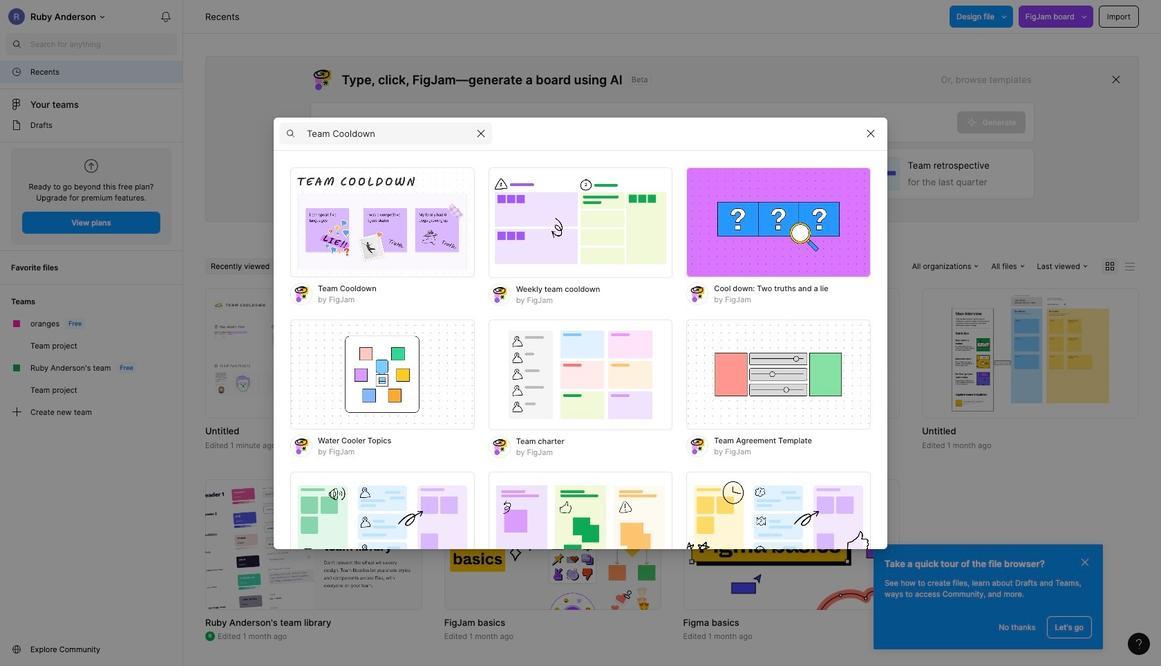 Task type: vqa. For each thing, say whether or not it's contained in the screenshot.
Team Agreement Template image
yes



Task type: locate. For each thing, give the bounding box(es) containing it.
Ex: A weekly team meeting, starting with an ice breaker field
[[311, 103, 958, 142]]

team charter image
[[489, 319, 673, 430]]

recent 16 image
[[11, 66, 22, 77]]

cool down: two truths and a lie image
[[687, 167, 871, 278]]

bell 32 image
[[155, 6, 177, 28]]

team meeting agenda image
[[687, 471, 871, 582]]

file thumbnail image
[[953, 295, 1110, 412], [212, 297, 415, 410], [451, 297, 655, 410], [691, 297, 894, 410], [205, 479, 422, 610], [445, 479, 662, 610], [684, 479, 901, 610]]

dialog
[[274, 117, 888, 666]]

community 16 image
[[11, 644, 22, 655]]

team weekly image
[[290, 471, 475, 582]]

water cooler topics image
[[290, 319, 475, 430]]

search 32 image
[[6, 33, 28, 55]]



Task type: describe. For each thing, give the bounding box(es) containing it.
team stand up image
[[489, 471, 673, 582]]

weekly team cooldown image
[[489, 167, 673, 278]]

team cooldown image
[[290, 167, 475, 278]]

page 16 image
[[11, 120, 22, 131]]

team agreement template image
[[687, 319, 871, 430]]

Search templates text field
[[307, 125, 470, 142]]

Search for anything text field
[[30, 39, 177, 50]]



